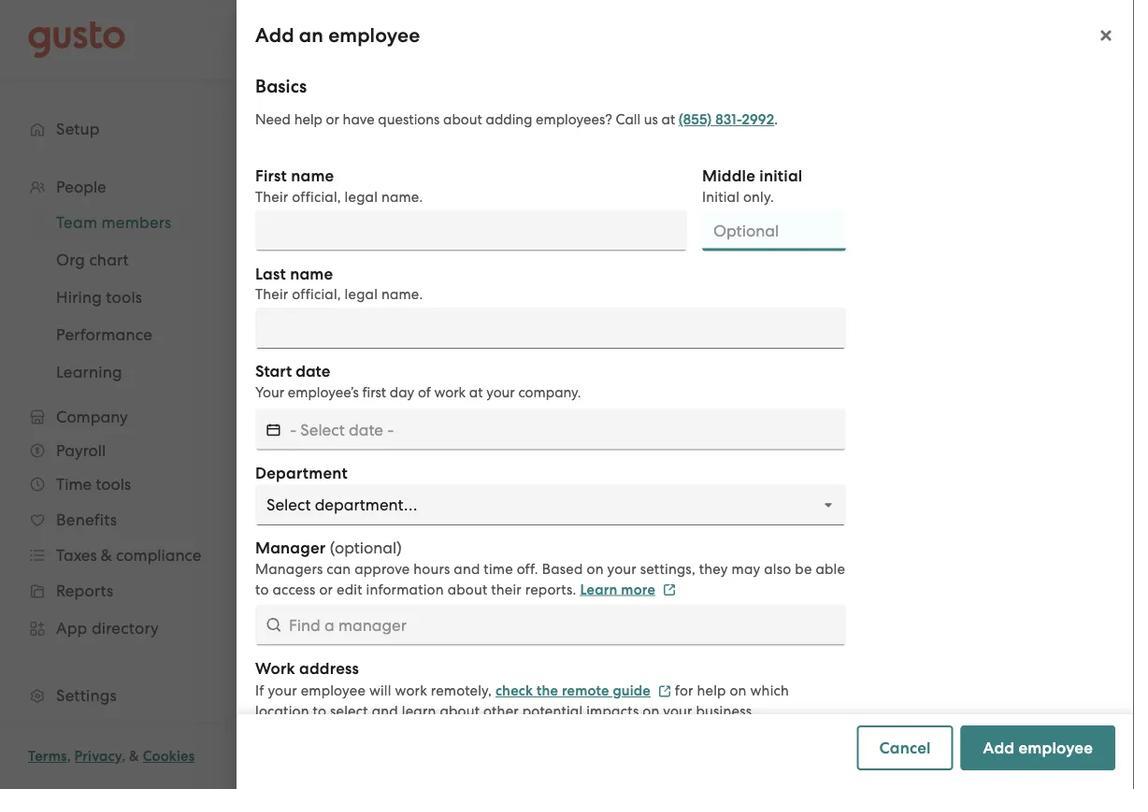 Task type: vqa. For each thing, say whether or not it's contained in the screenshot.
at
yes



Task type: locate. For each thing, give the bounding box(es) containing it.
at inside the need help or have questions about adding employees? call us at (855) 831-2992 .
[[662, 111, 676, 128]]

need
[[255, 111, 291, 128]]

,
[[67, 748, 71, 765], [122, 748, 126, 765]]

your up learn more
[[608, 561, 637, 577]]

0 vertical spatial name
[[291, 166, 334, 186]]

legal inside first name their official, legal name.
[[345, 188, 378, 205]]

0 vertical spatial name.
[[382, 188, 423, 205]]

and inside for help on which location to select and learn about other potential impacts on your business.
[[372, 703, 398, 720]]

name. down "onboarding" button
[[382, 286, 423, 303]]

which
[[751, 683, 789, 699]]

1 name. from the top
[[382, 188, 423, 205]]

an
[[299, 24, 324, 47]]

legal inside last name their official, legal name.
[[345, 286, 378, 303]]

official,
[[292, 188, 341, 205], [292, 286, 341, 303]]

2 vertical spatial on
[[643, 703, 660, 720]]

name for first name
[[291, 166, 334, 186]]

1 horizontal spatial ,
[[122, 748, 126, 765]]

add employee
[[984, 738, 1093, 758]]

initial
[[760, 166, 803, 186]]

1 horizontal spatial work
[[434, 384, 466, 400]]

0 horizontal spatial add
[[255, 24, 294, 47]]

settings,
[[640, 561, 696, 577]]

or left have on the left top of page
[[326, 111, 340, 128]]

basics
[[255, 75, 307, 97]]

dismissed button
[[694, 193, 790, 238]]

to inside for help on which location to select and learn about other potential impacts on your business.
[[313, 703, 327, 720]]

.
[[775, 111, 778, 128]]

0 horizontal spatial department
[[255, 463, 348, 483]]

your inside for help on which location to select and learn about other potential impacts on your business.
[[663, 703, 693, 720]]

2 their from the top
[[255, 286, 288, 303]]

0 vertical spatial official,
[[292, 188, 341, 205]]

your left company.
[[487, 384, 515, 400]]

your down for
[[663, 703, 693, 720]]

department inside add a team member drawer dialog
[[255, 463, 348, 483]]

employee
[[328, 24, 420, 47], [301, 683, 366, 699], [1019, 738, 1093, 758]]

1 vertical spatial name
[[290, 264, 333, 283]]

831-
[[716, 111, 742, 128]]

add for add an employee
[[255, 24, 294, 47]]

0 vertical spatial at
[[662, 111, 676, 128]]

help inside for help on which location to select and learn about other potential impacts on your business.
[[697, 683, 726, 699]]

home image
[[28, 21, 125, 58]]

or
[[326, 111, 340, 128], [319, 581, 333, 598]]

0 vertical spatial legal
[[345, 188, 378, 205]]

their inside first name their official, legal name.
[[255, 188, 288, 205]]

1 vertical spatial department
[[255, 463, 348, 483]]

team
[[291, 136, 372, 174]]

terms link
[[28, 748, 67, 765]]

2 vertical spatial employee
[[1019, 738, 1093, 758]]

about
[[443, 111, 483, 128], [448, 581, 488, 598], [440, 703, 480, 720]]

0 vertical spatial to
[[255, 581, 269, 598]]

2 vertical spatial about
[[440, 703, 480, 720]]

questions
[[378, 111, 440, 128]]

1 vertical spatial add
[[984, 738, 1015, 758]]

to
[[255, 581, 269, 598], [313, 703, 327, 720]]

1 vertical spatial name.
[[382, 286, 423, 303]]

work up the learn at the bottom left of the page
[[395, 683, 427, 699]]

on down opens in a new tab image
[[643, 703, 660, 720]]

your
[[255, 384, 285, 400]]

name right last
[[290, 264, 333, 283]]

1 horizontal spatial help
[[697, 683, 726, 699]]

location
[[255, 703, 309, 720]]

1 horizontal spatial at
[[662, 111, 676, 128]]

active
[[306, 207, 347, 224]]

2 horizontal spatial on
[[730, 683, 747, 699]]

middle
[[702, 166, 756, 186]]

at right us
[[662, 111, 676, 128]]

0 vertical spatial on
[[587, 561, 604, 577]]

official, inside first name their official, legal name.
[[292, 188, 341, 205]]

about down remotely, in the left of the page
[[440, 703, 480, 720]]

Manager field
[[255, 605, 847, 646]]

department up "start date" field
[[503, 380, 594, 399]]

work
[[434, 384, 466, 400], [395, 683, 427, 699]]

work inside start date your employee's first day of work at your company.
[[434, 384, 466, 400]]

information
[[366, 581, 444, 598]]

about down time
[[448, 581, 488, 598]]

1 official, from the top
[[292, 188, 341, 205]]

1 vertical spatial or
[[319, 581, 333, 598]]

1 horizontal spatial add
[[984, 738, 1015, 758]]

name button
[[352, 370, 490, 410]]

1 vertical spatial to
[[313, 703, 327, 720]]

offboarding button
[[580, 193, 694, 238]]

terms
[[28, 748, 67, 765]]

official, inside last name their official, legal name.
[[292, 286, 341, 303]]

on inside "managers can approve hours and time off. based on your settings, they may also be able to access or edit information about their reports."
[[587, 561, 604, 577]]

day
[[390, 384, 415, 400]]

business.
[[696, 703, 756, 720]]

may
[[732, 561, 761, 577]]

1 vertical spatial official,
[[292, 286, 341, 303]]

cancel
[[880, 738, 931, 758]]

help up business.
[[697, 683, 726, 699]]

1 vertical spatial at
[[469, 384, 483, 400]]

1 vertical spatial about
[[448, 581, 488, 598]]

0 vertical spatial and
[[454, 561, 480, 577]]

team members tab list
[[291, 189, 1097, 241]]

1 vertical spatial legal
[[345, 286, 378, 303]]

start date your employee's first day of work at your company.
[[255, 362, 581, 400]]

0 horizontal spatial to
[[255, 581, 269, 598]]

add inside the 'add employee' button
[[984, 738, 1015, 758]]

name. for first name
[[382, 188, 423, 205]]

select
[[330, 703, 368, 720]]

0 horizontal spatial work
[[395, 683, 427, 699]]

and left time
[[454, 561, 480, 577]]

2992
[[742, 111, 775, 128]]

their inside last name their official, legal name.
[[255, 286, 288, 303]]

about inside for help on which location to select and learn about other potential impacts on your business.
[[440, 703, 480, 720]]

on up business.
[[730, 683, 747, 699]]

other
[[484, 703, 519, 720]]

name. inside last name their official, legal name.
[[382, 286, 423, 303]]

more
[[621, 581, 656, 598]]

for help on which location to select and learn about other potential impacts on your business.
[[255, 683, 789, 720]]

0 horizontal spatial help
[[294, 111, 323, 128]]

the
[[537, 683, 559, 700]]

, left &
[[122, 748, 126, 765]]

official, up active
[[292, 188, 341, 205]]

to left access
[[255, 581, 269, 598]]

2 official, from the top
[[292, 286, 341, 303]]

0 vertical spatial about
[[443, 111, 483, 128]]

, left privacy
[[67, 748, 71, 765]]

1 vertical spatial employee
[[301, 683, 366, 699]]

employee for your
[[301, 683, 366, 699]]

legal up active
[[345, 188, 378, 205]]

Select all rows on this page checkbox
[[300, 369, 341, 411]]

name. inside first name their official, legal name.
[[382, 188, 423, 205]]

0 vertical spatial work
[[434, 384, 466, 400]]

department button
[[492, 370, 699, 410]]

initial
[[702, 188, 740, 205]]

1 horizontal spatial and
[[454, 561, 480, 577]]

0 vertical spatial department
[[503, 380, 594, 399]]

1 vertical spatial and
[[372, 703, 398, 720]]

0 vertical spatial their
[[255, 188, 288, 205]]

no
[[658, 582, 680, 601]]

1 their from the top
[[255, 188, 288, 205]]

0 vertical spatial employee
[[328, 24, 420, 47]]

name inside last name their official, legal name.
[[290, 264, 333, 283]]

add employee button
[[961, 726, 1116, 771]]

account menu element
[[820, 0, 1107, 80]]

1 horizontal spatial department
[[503, 380, 594, 399]]

official, up date
[[292, 286, 341, 303]]

first name their official, legal name.
[[255, 166, 423, 205]]

1 legal from the top
[[345, 188, 378, 205]]

to left select
[[313, 703, 327, 720]]

0 horizontal spatial ,
[[67, 748, 71, 765]]

0 horizontal spatial and
[[372, 703, 398, 720]]

name
[[363, 380, 408, 399]]

legal for last name
[[345, 286, 378, 303]]

cookies
[[143, 748, 195, 765]]

their down last
[[255, 286, 288, 303]]

work right 'of'
[[434, 384, 466, 400]]

on up learn
[[587, 561, 604, 577]]

1 horizontal spatial on
[[643, 703, 660, 720]]

legal down active
[[345, 286, 378, 303]]

reports.
[[526, 581, 577, 598]]

0 horizontal spatial on
[[587, 561, 604, 577]]

found
[[739, 582, 783, 601]]

add
[[255, 24, 294, 47], [984, 738, 1015, 758]]

calendar outline image
[[267, 420, 280, 439]]

managers
[[255, 561, 323, 577]]

or inside "managers can approve hours and time off. based on your settings, they may also be able to access or edit information about their reports."
[[319, 581, 333, 598]]

name inside first name their official, legal name.
[[291, 166, 334, 186]]

onboarding
[[377, 207, 459, 224]]

or left edit
[[319, 581, 333, 598]]

can
[[327, 561, 351, 577]]

check the remote guide
[[496, 683, 651, 700]]

1 horizontal spatial to
[[313, 703, 327, 720]]

call
[[616, 111, 641, 128]]

candidates button
[[474, 193, 580, 238]]

1 vertical spatial their
[[255, 286, 288, 303]]

department down calendar outline icon
[[255, 463, 348, 483]]

help
[[294, 111, 323, 128], [697, 683, 726, 699]]

1 vertical spatial help
[[697, 683, 726, 699]]

help inside the need help or have questions about adding employees? call us at (855) 831-2992 .
[[294, 111, 323, 128]]

add an employee
[[255, 24, 420, 47]]

employees?
[[536, 111, 612, 128]]

2 name. from the top
[[382, 286, 423, 303]]

help right need
[[294, 111, 323, 128]]

at right 'of'
[[469, 384, 483, 400]]

privacy link
[[74, 748, 122, 765]]

2 , from the left
[[122, 748, 126, 765]]

add a team member drawer dialog
[[237, 0, 1135, 789]]

start
[[255, 362, 292, 381]]

about up members
[[443, 111, 483, 128]]

2 legal from the top
[[345, 286, 378, 303]]

0 horizontal spatial at
[[469, 384, 483, 400]]

name up active
[[291, 166, 334, 186]]

and down will
[[372, 703, 398, 720]]

0 vertical spatial add
[[255, 24, 294, 47]]

their down first at the left of the page
[[255, 188, 288, 205]]

0 vertical spatial or
[[326, 111, 340, 128]]

First name field
[[255, 210, 688, 251]]

0 vertical spatial help
[[294, 111, 323, 128]]

name. up 'onboarding'
[[382, 188, 423, 205]]

at inside start date your employee's first day of work at your company.
[[469, 384, 483, 400]]

on
[[587, 561, 604, 577], [730, 683, 747, 699], [643, 703, 660, 720]]

employee for an
[[328, 24, 420, 47]]

cookies button
[[143, 745, 195, 768]]

no people found
[[658, 582, 783, 601]]

or inside the need help or have questions about adding employees? call us at (855) 831-2992 .
[[326, 111, 340, 128]]



Task type: describe. For each thing, give the bounding box(es) containing it.
their for first
[[255, 188, 288, 205]]

Middle initial field
[[702, 210, 847, 251]]

their for last
[[255, 286, 288, 303]]

middle initial initial only.
[[702, 166, 803, 205]]

be
[[795, 561, 812, 577]]

candidates
[[489, 207, 565, 224]]

1 vertical spatial on
[[730, 683, 747, 699]]

also
[[764, 561, 792, 577]]

members
[[380, 136, 517, 174]]

about inside "managers can approve hours and time off. based on your settings, they may also be able to access or edit information about their reports."
[[448, 581, 488, 598]]

your inside "managers can approve hours and time off. based on your settings, they may also be able to access or edit information about their reports."
[[608, 561, 637, 577]]

last
[[255, 264, 286, 283]]

for
[[675, 683, 694, 699]]

1 vertical spatial work
[[395, 683, 427, 699]]

terms , privacy , & cookies
[[28, 748, 195, 765]]

department inside button
[[503, 380, 594, 399]]

last name their official, legal name.
[[255, 264, 423, 303]]

only.
[[744, 188, 774, 205]]

dismissed
[[709, 207, 775, 224]]

impacts
[[587, 703, 639, 720]]

their
[[491, 581, 522, 598]]

learn
[[402, 703, 436, 720]]

date
[[296, 362, 331, 381]]

(855)
[[679, 111, 712, 128]]

Start date field
[[290, 409, 847, 450]]

able
[[816, 561, 846, 577]]

team members
[[291, 136, 517, 174]]

they
[[699, 561, 728, 577]]

check the remote guide link
[[496, 683, 672, 700]]

employee inside button
[[1019, 738, 1093, 758]]

manager
[[255, 539, 326, 558]]

off.
[[517, 561, 539, 577]]

about inside the need help or have questions about adding employees? call us at (855) 831-2992 .
[[443, 111, 483, 128]]

your up location
[[268, 683, 297, 699]]

help for potential
[[697, 683, 726, 699]]

help for (855)
[[294, 111, 323, 128]]

people
[[684, 582, 735, 601]]

adding
[[486, 111, 533, 128]]

of
[[418, 384, 431, 400]]

will
[[369, 683, 392, 699]]

your inside start date your employee's first day of work at your company.
[[487, 384, 515, 400]]

based
[[542, 561, 583, 577]]

hours
[[414, 561, 450, 577]]

learn
[[580, 581, 618, 598]]

first
[[255, 166, 287, 186]]

onboarding button
[[362, 193, 474, 238]]

time
[[484, 561, 513, 577]]

1 , from the left
[[67, 748, 71, 765]]

if
[[255, 683, 264, 699]]

guide
[[613, 683, 651, 700]]

Last name field
[[255, 308, 847, 349]]

Search people... field
[[291, 256, 740, 297]]

first
[[362, 384, 386, 400]]

check
[[496, 683, 533, 700]]

&
[[129, 748, 139, 765]]

learn more link
[[580, 581, 676, 598]]

active button
[[291, 193, 362, 238]]

add for add employee
[[984, 738, 1015, 758]]

name for last name
[[290, 264, 333, 283]]

opens in a new tab image
[[663, 584, 676, 597]]

privacy
[[74, 748, 122, 765]]

employee's
[[288, 384, 359, 400]]

and inside "managers can approve hours and time off. based on your settings, they may also be able to access or edit information about their reports."
[[454, 561, 480, 577]]

official, for last name
[[292, 286, 341, 303]]

legal for first name
[[345, 188, 378, 205]]

work address
[[255, 659, 359, 678]]

us
[[644, 111, 658, 128]]

offboarding
[[595, 207, 679, 224]]

managers can approve hours and time off. based on your settings, they may also be able to access or edit information about their reports.
[[255, 561, 846, 598]]

learn more
[[580, 581, 656, 598]]

company.
[[519, 384, 581, 400]]

opens in a new tab image
[[659, 685, 672, 698]]

official, for first name
[[292, 188, 341, 205]]

cancel button
[[857, 726, 954, 771]]

name. for last name
[[382, 286, 423, 303]]

potential
[[523, 703, 583, 720]]

address
[[299, 659, 359, 678]]

edit
[[337, 581, 363, 598]]

need help or have questions about adding employees? call us at (855) 831-2992 .
[[255, 111, 778, 128]]

access
[[273, 581, 316, 598]]

(optional)
[[330, 539, 402, 557]]

approve
[[355, 561, 410, 577]]

if your employee will work remotely,
[[255, 683, 492, 699]]

remotely,
[[431, 683, 492, 699]]

have
[[343, 111, 375, 128]]

remote
[[562, 683, 610, 700]]

manager (optional)
[[255, 539, 402, 558]]

to inside "managers can approve hours and time off. based on your settings, they may also be able to access or edit information about their reports."
[[255, 581, 269, 598]]



